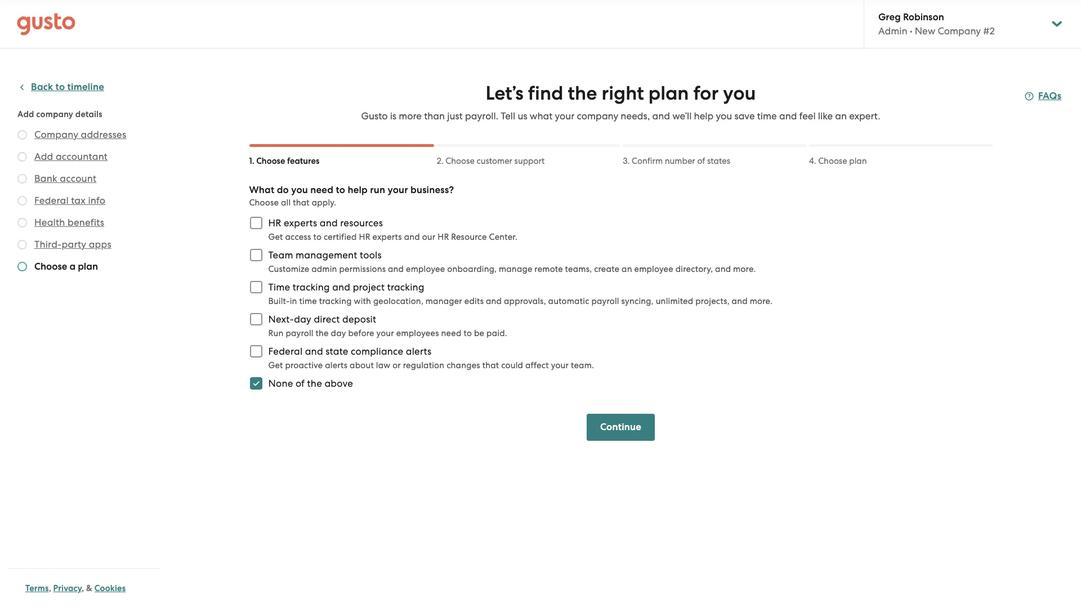 Task type: locate. For each thing, give the bounding box(es) containing it.
your right run
[[388, 184, 408, 196]]

0 horizontal spatial employee
[[406, 264, 445, 274]]

an
[[836, 110, 847, 122], [622, 264, 633, 274]]

1 vertical spatial experts
[[373, 232, 402, 242]]

0 horizontal spatial company
[[34, 129, 78, 140]]

0 horizontal spatial time
[[299, 296, 317, 307]]

get proactive alerts about law or regulation changes that could affect your team.
[[268, 361, 594, 371]]

add
[[17, 109, 34, 119], [34, 151, 53, 162]]

us
[[518, 110, 528, 122]]

0 horizontal spatial add
[[17, 109, 34, 119]]

customize
[[268, 264, 310, 274]]

0 horizontal spatial federal
[[34, 195, 69, 206]]

2 horizontal spatial plan
[[850, 156, 867, 166]]

company down back to timeline button
[[36, 109, 73, 119]]

1 vertical spatial day
[[331, 329, 346, 339]]

payroll down create
[[592, 296, 620, 307]]

affect
[[526, 361, 549, 371]]

day down in
[[294, 314, 312, 325]]

federal down the run
[[268, 346, 303, 357]]

an right create
[[622, 264, 633, 274]]

2 check image from the top
[[17, 174, 27, 184]]

0 vertical spatial experts
[[284, 217, 317, 229]]

get up none
[[268, 361, 283, 371]]

Next-day direct deposit checkbox
[[244, 307, 268, 332]]

and left the our
[[404, 232, 420, 242]]

plan inside choose a plan list
[[78, 261, 98, 273]]

0 vertical spatial of
[[698, 156, 706, 166]]

alerts down state
[[325, 361, 348, 371]]

check image left third-
[[17, 240, 27, 250]]

1 vertical spatial add
[[34, 151, 53, 162]]

0 horizontal spatial hr
[[268, 217, 281, 229]]

choose left a
[[34, 261, 67, 273]]

law
[[376, 361, 391, 371]]

2 vertical spatial the
[[307, 378, 322, 389]]

add for add company details
[[17, 109, 34, 119]]

0 vertical spatial time
[[758, 110, 777, 122]]

an right like
[[836, 110, 847, 122]]

1 vertical spatial need
[[442, 329, 462, 339]]

onboarding,
[[448, 264, 497, 274]]

0 vertical spatial federal
[[34, 195, 69, 206]]

0 horizontal spatial plan
[[78, 261, 98, 273]]

benefits
[[68, 217, 104, 228]]

built-in time tracking with geolocation, manager edits and approvals, automatic payroll syncing, unlimited projects, and more.
[[268, 296, 773, 307]]

1 horizontal spatial employee
[[635, 264, 674, 274]]

experts up tools
[[373, 232, 402, 242]]

you
[[724, 82, 756, 105], [716, 110, 733, 122], [291, 184, 308, 196]]

hr down "resources"
[[359, 232, 371, 242]]

choose inside what do you need to help run your business? choose all that apply.
[[249, 198, 279, 208]]

to left be
[[464, 329, 472, 339]]

0 vertical spatial day
[[294, 314, 312, 325]]

0 horizontal spatial help
[[348, 184, 368, 196]]

your right what
[[555, 110, 575, 122]]

1 vertical spatial the
[[316, 329, 329, 339]]

of down proactive at the bottom left
[[296, 378, 305, 389]]

1 horizontal spatial experts
[[373, 232, 402, 242]]

4 check image from the top
[[17, 218, 27, 228]]

employee down the our
[[406, 264, 445, 274]]

1 horizontal spatial need
[[442, 329, 462, 339]]

Time tracking and project tracking checkbox
[[244, 275, 268, 300]]

run
[[268, 329, 284, 339]]

confirm
[[632, 156, 663, 166]]

expert.
[[850, 110, 881, 122]]

1 horizontal spatial day
[[331, 329, 346, 339]]

0 vertical spatial help
[[695, 110, 714, 122]]

payroll down next-
[[286, 329, 314, 339]]

federal
[[34, 195, 69, 206], [268, 346, 303, 357]]

1 horizontal spatial help
[[695, 110, 714, 122]]

teams,
[[565, 264, 592, 274]]

before
[[348, 329, 375, 339]]

of left states
[[698, 156, 706, 166]]

1 vertical spatial more.
[[750, 296, 773, 307]]

0 vertical spatial the
[[568, 82, 597, 105]]

1 vertical spatial payroll
[[286, 329, 314, 339]]

for
[[694, 82, 719, 105]]

plan down expert.
[[850, 156, 867, 166]]

need up apply.
[[311, 184, 334, 196]]

employee
[[406, 264, 445, 274], [635, 264, 674, 274]]

approvals,
[[504, 296, 546, 307]]

faqs button
[[1026, 90, 1062, 103]]

day up state
[[331, 329, 346, 339]]

0 vertical spatial get
[[268, 232, 283, 242]]

and up proactive at the bottom left
[[305, 346, 323, 357]]

privacy link
[[53, 584, 82, 594]]

to up apply.
[[336, 184, 345, 196]]

1 vertical spatial time
[[299, 296, 317, 307]]

2 , from the left
[[82, 584, 84, 594]]

more. right directory, at right
[[734, 264, 756, 274]]

1 horizontal spatial company
[[938, 25, 982, 37]]

1 horizontal spatial federal
[[268, 346, 303, 357]]

0 horizontal spatial experts
[[284, 217, 317, 229]]

, left the &
[[82, 584, 84, 594]]

employee up syncing,
[[635, 264, 674, 274]]

geolocation,
[[374, 296, 424, 307]]

choose up what
[[257, 156, 285, 166]]

party
[[62, 239, 86, 250]]

0 vertical spatial an
[[836, 110, 847, 122]]

business?
[[411, 184, 454, 196]]

0 horizontal spatial payroll
[[286, 329, 314, 339]]

new
[[916, 25, 936, 37]]

apply.
[[312, 198, 337, 208]]

find
[[528, 82, 564, 105]]

check image for third-
[[17, 240, 27, 250]]

,
[[49, 584, 51, 594], [82, 584, 84, 594]]

hr experts and resources
[[268, 217, 383, 229]]

number
[[665, 156, 696, 166]]

get up team
[[268, 232, 283, 242]]

1 horizontal spatial company
[[577, 110, 619, 122]]

check image
[[17, 152, 27, 162], [17, 174, 27, 184], [17, 196, 27, 206], [17, 218, 27, 228], [17, 240, 27, 250], [17, 262, 27, 272]]

choose inside list
[[34, 261, 67, 273]]

2 vertical spatial you
[[291, 184, 308, 196]]

time right in
[[299, 296, 317, 307]]

resource
[[452, 232, 487, 242]]

federal inside button
[[34, 195, 69, 206]]

like
[[819, 110, 833, 122]]

states
[[708, 156, 731, 166]]

do
[[277, 184, 289, 196]]

1 horizontal spatial ,
[[82, 584, 84, 594]]

0 vertical spatial plan
[[649, 82, 689, 105]]

of
[[698, 156, 706, 166], [296, 378, 305, 389]]

alerts
[[406, 346, 432, 357], [325, 361, 348, 371]]

0 horizontal spatial that
[[293, 198, 310, 208]]

deposit
[[343, 314, 377, 325]]

home image
[[17, 13, 76, 35]]

help left run
[[348, 184, 368, 196]]

0 horizontal spatial of
[[296, 378, 305, 389]]

0 vertical spatial that
[[293, 198, 310, 208]]

day
[[294, 314, 312, 325], [331, 329, 346, 339]]

that
[[293, 198, 310, 208], [483, 361, 499, 371]]

gusto
[[361, 110, 388, 122]]

1 vertical spatial you
[[716, 110, 733, 122]]

add up "bank"
[[34, 151, 53, 162]]

get for hr
[[268, 232, 283, 242]]

1 check image from the top
[[17, 152, 27, 162]]

6 check image from the top
[[17, 262, 27, 272]]

check image left the federal tax info
[[17, 196, 27, 206]]

0 horizontal spatial company
[[36, 109, 73, 119]]

compliance
[[351, 346, 404, 357]]

hr down "all"
[[268, 217, 281, 229]]

the inside let's find the right plan for you gusto is more than just payroll. tell us what your company needs, and we'll help you save time and feel like an expert.
[[568, 82, 597, 105]]

that left could
[[483, 361, 499, 371]]

check image down check icon
[[17, 152, 27, 162]]

1 vertical spatial federal
[[268, 346, 303, 357]]

support
[[515, 156, 545, 166]]

company left the #2
[[938, 25, 982, 37]]

help right we'll
[[695, 110, 714, 122]]

add company details
[[17, 109, 102, 119]]

3 check image from the top
[[17, 196, 27, 206]]

admin
[[879, 25, 908, 37]]

more
[[399, 110, 422, 122]]

5 check image from the top
[[17, 240, 27, 250]]

syncing,
[[622, 296, 654, 307]]

next-day direct deposit
[[268, 314, 377, 325]]

timeline
[[67, 81, 104, 93]]

2 get from the top
[[268, 361, 283, 371]]

1 horizontal spatial add
[[34, 151, 53, 162]]

certified
[[324, 232, 357, 242]]

company
[[938, 25, 982, 37], [34, 129, 78, 140]]

plan up we'll
[[649, 82, 689, 105]]

0 horizontal spatial need
[[311, 184, 334, 196]]

choose left customer
[[446, 156, 475, 166]]

the down next-day direct deposit
[[316, 329, 329, 339]]

projects,
[[696, 296, 730, 307]]

remote
[[535, 264, 563, 274]]

what
[[249, 184, 275, 196]]

HR experts and resources checkbox
[[244, 211, 268, 236]]

third-
[[34, 239, 62, 250]]

is
[[390, 110, 397, 122]]

experts up the access on the left top
[[284, 217, 317, 229]]

1 vertical spatial help
[[348, 184, 368, 196]]

you right do
[[291, 184, 308, 196]]

hr right the our
[[438, 232, 449, 242]]

add inside button
[[34, 151, 53, 162]]

1 horizontal spatial alerts
[[406, 346, 432, 357]]

none
[[268, 378, 293, 389]]

add up check icon
[[17, 109, 34, 119]]

you up 'save'
[[724, 82, 756, 105]]

1 get from the top
[[268, 232, 283, 242]]

company down right
[[577, 110, 619, 122]]

0 horizontal spatial day
[[294, 314, 312, 325]]

1 horizontal spatial of
[[698, 156, 706, 166]]

0 vertical spatial add
[[17, 109, 34, 119]]

1 horizontal spatial an
[[836, 110, 847, 122]]

features
[[287, 156, 320, 166]]

company
[[36, 109, 73, 119], [577, 110, 619, 122]]

0 horizontal spatial ,
[[49, 584, 51, 594]]

back
[[31, 81, 53, 93]]

more. right projects,
[[750, 296, 773, 307]]

choose for choose a plan
[[34, 261, 67, 273]]

and right directory, at right
[[716, 264, 732, 274]]

the right the find
[[568, 82, 597, 105]]

federal for federal tax info
[[34, 195, 69, 206]]

1 vertical spatial alerts
[[325, 361, 348, 371]]

your inside what do you need to help run your business? choose all that apply.
[[388, 184, 408, 196]]

help inside what do you need to help run your business? choose all that apply.
[[348, 184, 368, 196]]

1 horizontal spatial that
[[483, 361, 499, 371]]

1 vertical spatial an
[[622, 264, 633, 274]]

need left be
[[442, 329, 462, 339]]

1 vertical spatial that
[[483, 361, 499, 371]]

1 vertical spatial plan
[[850, 156, 867, 166]]

choose for choose features
[[257, 156, 285, 166]]

time
[[758, 110, 777, 122], [299, 296, 317, 307]]

check image for add
[[17, 152, 27, 162]]

company down add company details
[[34, 129, 78, 140]]

Team management tools checkbox
[[244, 243, 268, 268]]

need
[[311, 184, 334, 196], [442, 329, 462, 339]]

2 vertical spatial plan
[[78, 261, 98, 273]]

alerts up regulation
[[406, 346, 432, 357]]

health
[[34, 217, 65, 228]]

0 vertical spatial company
[[938, 25, 982, 37]]

check image left the choose a plan
[[17, 262, 27, 272]]

1 horizontal spatial payroll
[[592, 296, 620, 307]]

apps
[[89, 239, 111, 250]]

1 horizontal spatial time
[[758, 110, 777, 122]]

check image left "bank"
[[17, 174, 27, 184]]

0 vertical spatial alerts
[[406, 346, 432, 357]]

0 vertical spatial need
[[311, 184, 334, 196]]

tracking down time tracking and project tracking
[[319, 296, 352, 307]]

check image left health
[[17, 218, 27, 228]]

0 horizontal spatial alerts
[[325, 361, 348, 371]]

and left we'll
[[653, 110, 670, 122]]

federal up health
[[34, 195, 69, 206]]

time right 'save'
[[758, 110, 777, 122]]

to right 'back'
[[56, 81, 65, 93]]

that right "all"
[[293, 198, 310, 208]]

you left 'save'
[[716, 110, 733, 122]]

plan right a
[[78, 261, 98, 273]]

payroll
[[592, 296, 620, 307], [286, 329, 314, 339]]

choose down like
[[819, 156, 848, 166]]

, left privacy link
[[49, 584, 51, 594]]

company inside the greg robinson admin • new company #2
[[938, 25, 982, 37]]

create
[[595, 264, 620, 274]]

1 vertical spatial company
[[34, 129, 78, 140]]

the down proactive at the bottom left
[[307, 378, 322, 389]]

terms link
[[25, 584, 49, 594]]

1 horizontal spatial plan
[[649, 82, 689, 105]]

choose down what
[[249, 198, 279, 208]]

details
[[75, 109, 102, 119]]

your
[[555, 110, 575, 122], [388, 184, 408, 196], [377, 329, 394, 339], [551, 361, 569, 371]]

to inside button
[[56, 81, 65, 93]]

1 vertical spatial get
[[268, 361, 283, 371]]

check image
[[17, 130, 27, 140]]



Task type: vqa. For each thing, say whether or not it's contained in the screenshot.
report?
no



Task type: describe. For each thing, give the bounding box(es) containing it.
choose plan
[[819, 156, 867, 166]]

project
[[353, 282, 385, 293]]

in
[[290, 296, 297, 307]]

1 horizontal spatial hr
[[359, 232, 371, 242]]

let's
[[486, 82, 524, 105]]

edits
[[465, 296, 484, 307]]

be
[[474, 329, 485, 339]]

Federal and state compliance alerts checkbox
[[244, 339, 268, 364]]

third-party apps button
[[34, 238, 111, 251]]

check image for bank
[[17, 174, 27, 184]]

robinson
[[904, 11, 945, 23]]

and right projects,
[[732, 296, 748, 307]]

continue
[[601, 421, 642, 433]]

0 vertical spatial payroll
[[592, 296, 620, 307]]

unlimited
[[656, 296, 694, 307]]

and left feel at the top of the page
[[780, 110, 798, 122]]

•
[[910, 25, 913, 37]]

check image for federal
[[17, 196, 27, 206]]

check image for health
[[17, 218, 27, 228]]

1 vertical spatial of
[[296, 378, 305, 389]]

bank account
[[34, 173, 97, 184]]

resources
[[340, 217, 383, 229]]

above
[[325, 378, 353, 389]]

back to timeline
[[31, 81, 104, 93]]

and up geolocation,
[[388, 264, 404, 274]]

none of the above
[[268, 378, 353, 389]]

company addresses
[[34, 129, 126, 140]]

regulation
[[403, 361, 445, 371]]

tell
[[501, 110, 516, 122]]

let's find the right plan for you gusto is more than just payroll. tell us what your company needs, and we'll help you save time and feel like an expert.
[[361, 82, 881, 122]]

choose a plan list
[[17, 128, 156, 276]]

your left team.
[[551, 361, 569, 371]]

to inside what do you need to help run your business? choose all that apply.
[[336, 184, 345, 196]]

just
[[448, 110, 463, 122]]

to down hr experts and resources
[[314, 232, 322, 242]]

choose features
[[257, 156, 320, 166]]

continue button
[[587, 414, 655, 441]]

add accountant
[[34, 151, 108, 162]]

federal for federal and state compliance alerts
[[268, 346, 303, 357]]

needs,
[[621, 110, 650, 122]]

plan inside let's find the right plan for you gusto is more than just payroll. tell us what your company needs, and we'll help you save time and feel like an expert.
[[649, 82, 689, 105]]

0 vertical spatial more.
[[734, 264, 756, 274]]

time inside let's find the right plan for you gusto is more than just payroll. tell us what your company needs, and we'll help you save time and feel like an expert.
[[758, 110, 777, 122]]

the for find
[[568, 82, 597, 105]]

access
[[285, 232, 311, 242]]

privacy
[[53, 584, 82, 594]]

2 employee from the left
[[635, 264, 674, 274]]

bank
[[34, 173, 57, 184]]

and down admin
[[333, 282, 351, 293]]

tracking up geolocation,
[[387, 282, 425, 293]]

changes
[[447, 361, 481, 371]]

terms , privacy , & cookies
[[25, 584, 126, 594]]

health benefits
[[34, 217, 104, 228]]

management
[[296, 250, 358, 261]]

get for federal
[[268, 361, 283, 371]]

run payroll the day before your employees need to be paid.
[[268, 329, 508, 339]]

cookies
[[95, 584, 126, 594]]

choose customer support
[[446, 156, 545, 166]]

federal tax info button
[[34, 194, 105, 207]]

tax
[[71, 195, 86, 206]]

manage
[[499, 264, 533, 274]]

company inside "button"
[[34, 129, 78, 140]]

that inside what do you need to help run your business? choose all that apply.
[[293, 198, 310, 208]]

paid.
[[487, 329, 508, 339]]

your inside let's find the right plan for you gusto is more than just payroll. tell us what your company needs, and we'll help you save time and feel like an expert.
[[555, 110, 575, 122]]

0 vertical spatial you
[[724, 82, 756, 105]]

center.
[[489, 232, 518, 242]]

run
[[370, 184, 386, 196]]

and up certified
[[320, 217, 338, 229]]

about
[[350, 361, 374, 371]]

account
[[60, 173, 97, 184]]

could
[[502, 361, 524, 371]]

the for of
[[307, 378, 322, 389]]

help inside let's find the right plan for you gusto is more than just payroll. tell us what your company needs, and we'll help you save time and feel like an expert.
[[695, 110, 714, 122]]

accountant
[[56, 151, 108, 162]]

payroll.
[[465, 110, 499, 122]]

2 horizontal spatial hr
[[438, 232, 449, 242]]

permissions
[[339, 264, 386, 274]]

built-
[[268, 296, 290, 307]]

choose a plan
[[34, 261, 98, 273]]

tracking down admin
[[293, 282, 330, 293]]

an inside let's find the right plan for you gusto is more than just payroll. tell us what your company needs, and we'll help you save time and feel like an expert.
[[836, 110, 847, 122]]

company inside let's find the right plan for you gusto is more than just payroll. tell us what your company needs, and we'll help you save time and feel like an expert.
[[577, 110, 619, 122]]

terms
[[25, 584, 49, 594]]

federal tax info
[[34, 195, 105, 206]]

&
[[86, 584, 92, 594]]

feel
[[800, 110, 816, 122]]

team management tools
[[268, 250, 382, 261]]

time tracking and project tracking
[[268, 282, 425, 293]]

add for add accountant
[[34, 151, 53, 162]]

with
[[354, 296, 371, 307]]

get access to certified hr experts and our hr resource center.
[[268, 232, 518, 242]]

confirm number of states
[[632, 156, 731, 166]]

choose for choose plan
[[819, 156, 848, 166]]

bank account button
[[34, 172, 97, 185]]

you inside what do you need to help run your business? choose all that apply.
[[291, 184, 308, 196]]

admin
[[312, 264, 337, 274]]

your up compliance
[[377, 329, 394, 339]]

1 , from the left
[[49, 584, 51, 594]]

choose for choose customer support
[[446, 156, 475, 166]]

federal and state compliance alerts
[[268, 346, 432, 357]]

the for payroll
[[316, 329, 329, 339]]

right
[[602, 82, 644, 105]]

save
[[735, 110, 755, 122]]

1 employee from the left
[[406, 264, 445, 274]]

a
[[70, 261, 76, 273]]

info
[[88, 195, 105, 206]]

None of the above checkbox
[[244, 371, 268, 396]]

state
[[326, 346, 349, 357]]

proactive
[[285, 361, 323, 371]]

need inside what do you need to help run your business? choose all that apply.
[[311, 184, 334, 196]]

automatic
[[549, 296, 590, 307]]

manager
[[426, 296, 463, 307]]

company addresses button
[[34, 128, 126, 141]]

our
[[422, 232, 436, 242]]

than
[[424, 110, 445, 122]]

directory,
[[676, 264, 713, 274]]

or
[[393, 361, 401, 371]]

third-party apps
[[34, 239, 111, 250]]

0 horizontal spatial an
[[622, 264, 633, 274]]

next-
[[268, 314, 294, 325]]

and right edits
[[486, 296, 502, 307]]

employees
[[397, 329, 439, 339]]

add accountant button
[[34, 150, 108, 163]]

health benefits button
[[34, 216, 104, 229]]



